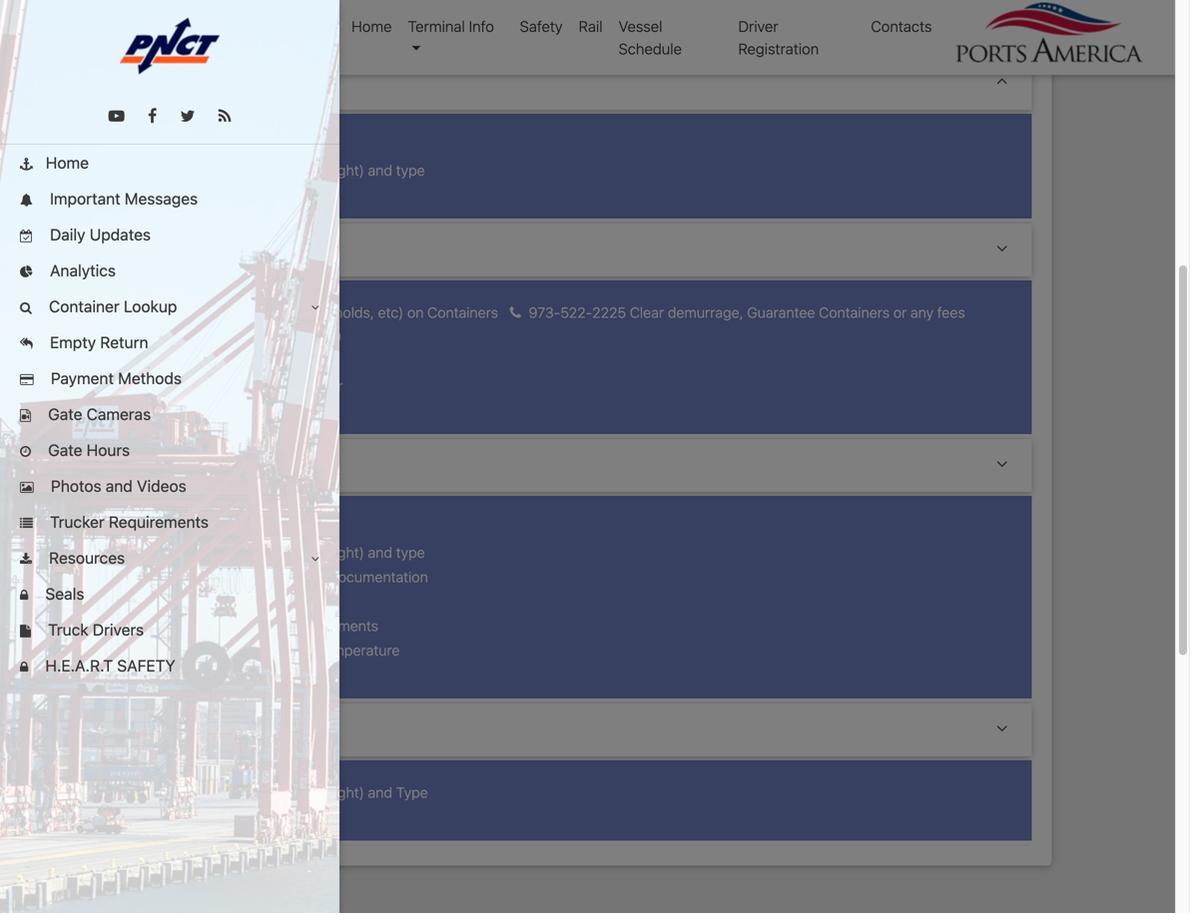 Task type: describe. For each thing, give the bounding box(es) containing it.
bill
[[203, 378, 222, 395]]

of inside "container number bill of lading number"
[[226, 378, 239, 395]]

occupied.
[[717, 19, 788, 38]]

empty
[[50, 333, 96, 352]]

receive export(s): tab panel
[[143, 496, 1032, 703]]

1 containers from the left
[[427, 304, 498, 321]]

videos
[[137, 477, 186, 496]]

bell image
[[20, 194, 33, 207]]

gate hours link
[[0, 432, 339, 468]]

export(s):
[[233, 455, 310, 476]]

of inside export booking number container size (length/height) and type proper hazardous cargo documentation titles of cars over dimensional measurements reefer commodity and temperature
[[202, 593, 215, 610]]

youtube play image
[[108, 108, 124, 124]]

h.e.a.r.t
[[45, 657, 113, 675]]

import
[[167, 240, 219, 260]]

0 vertical spatial your
[[538, 0, 570, 14]]

import delivery: link
[[167, 240, 1008, 261]]

safety
[[117, 657, 175, 675]]

973- for 973-522-2225
[[529, 304, 560, 321]]

gate cameras link
[[0, 396, 339, 432]]

container for container number bill of lading number
[[203, 353, 267, 370]]

export booking number container size (length/height) and type proper hazardous cargo documentation titles of cars over dimensional measurements reefer commodity and temperature
[[163, 520, 428, 659]]

lock image for seals
[[20, 590, 28, 602]]

container number bill of lading number
[[203, 353, 343, 395]]

(demurrage/holds,
[[254, 304, 374, 321]]

titles
[[163, 593, 199, 610]]

522- for 2239
[[275, 329, 307, 346]]

pie chart image
[[20, 266, 33, 279]]

measurements
[[282, 618, 378, 635]]

ensure
[[341, 0, 391, 14]]

receive empty: tab panel
[[143, 761, 1032, 845]]

always
[[456, 19, 506, 38]]

lading
[[243, 378, 287, 395]]

status
[[209, 304, 250, 321]]

1 vertical spatial truck
[[604, 19, 642, 38]]

registration
[[738, 40, 819, 57]]

type
[[396, 785, 428, 801]]

twitter image
[[180, 108, 195, 124]]

containers inside the clear demurrage, guarantee containers or any fees contact
[[819, 304, 890, 321]]

over
[[163, 618, 194, 635]]

rail link
[[571, 7, 611, 45]]

truck drivers link
[[0, 612, 339, 648]]

0 horizontal spatial home
[[46, 153, 89, 172]]

resources
[[45, 549, 125, 568]]

container for container lookup
[[49, 297, 119, 316]]

receive for receive empty:
[[167, 720, 229, 740]]

container size (length/height) and type
[[163, 785, 428, 801]]

valid booking number container size (length/height) and type
[[163, 137, 425, 179]]

type for export booking number container size (length/height) and type proper hazardous cargo documentation titles of cars over dimensional measurements reefer commodity and temperature
[[396, 544, 425, 561]]

that
[[395, 0, 423, 14]]

receive empty:
[[167, 720, 288, 740]]

than
[[681, 0, 714, 14]]

lookup
[[124, 297, 177, 316]]

messages
[[125, 189, 198, 208]]

valid
[[163, 137, 195, 154]]

payment methods link
[[0, 360, 339, 396]]

empty delivery: tab panel
[[143, 114, 1032, 223]]

h.e.a.r.t safety link
[[0, 648, 339, 684]]

(3)
[[760, 0, 781, 14]]

download image
[[20, 554, 32, 566]]

2239
[[307, 329, 341, 346]]

analytics link
[[0, 253, 339, 289]]

trucker requirements link
[[0, 504, 339, 540]]

photos and videos
[[47, 477, 186, 496]]

1 vertical spatial when
[[646, 19, 685, 38]]

file image
[[20, 626, 31, 638]]

522- for 2225
[[560, 304, 592, 321]]

cars
[[219, 593, 247, 610]]

quick links link
[[20, 15, 108, 60]]

please
[[289, 0, 337, 14]]

seals link
[[0, 576, 339, 612]]

do
[[458, 0, 477, 14]]

receive export(s):
[[167, 455, 310, 476]]

documentation
[[328, 569, 428, 586]]

proper
[[163, 569, 207, 586]]

hours
[[87, 441, 130, 460]]

booking for export
[[209, 520, 262, 537]]

receive for receive export(s):
[[167, 455, 229, 476]]

safety
[[520, 17, 563, 35]]

clear
[[630, 304, 664, 321]]

vessel
[[619, 17, 662, 35]]

commodity
[[210, 642, 285, 659]]

on
[[407, 304, 424, 321]]

important messages
[[46, 189, 198, 208]]

lock image for h.e.a.r.t safety
[[20, 662, 28, 674]]

cameras
[[87, 405, 151, 424]]

type for valid booking number container size (length/height) and type
[[396, 162, 425, 179]]

payment methods
[[47, 369, 182, 388]]

photos
[[51, 477, 101, 496]]

photos and videos link
[[0, 468, 339, 504]]

payment
[[51, 369, 114, 388]]

gate for gate hours
[[48, 441, 82, 460]]

drivers
[[93, 621, 144, 640]]

contacts link
[[863, 7, 940, 45]]

daily updates
[[46, 225, 151, 244]]

more
[[640, 0, 677, 14]]

quick
[[20, 17, 59, 35]]

import delivery: tab panel
[[143, 281, 1032, 438]]

tab list containing import delivery:
[[143, 57, 1032, 846]]

(length/height) inside receive empty: tab panel
[[261, 785, 364, 801]]

rss image
[[218, 108, 231, 124]]

driver registration link
[[730, 7, 863, 68]]

photo image
[[20, 482, 34, 495]]

973-522-2225 link
[[502, 304, 626, 321]]

973-522-2225
[[525, 304, 626, 321]]



Task type: locate. For each thing, give the bounding box(es) containing it.
2 receive from the top
[[167, 720, 229, 740]]

guarantee
[[747, 304, 815, 321]]

container lookup link
[[0, 289, 339, 325]]

you
[[428, 0, 454, 14]]

home up important
[[46, 153, 89, 172]]

facebook image
[[148, 108, 157, 124]]

container down valid
[[163, 162, 227, 179]]

booking
[[198, 137, 251, 154], [209, 520, 262, 537]]

when up "contacts"
[[847, 0, 886, 14]]

(length/height) up cargo
[[261, 544, 364, 561]]

2 (length/height) from the top
[[261, 544, 364, 561]]

check
[[163, 304, 205, 321]]

gate up photos
[[48, 441, 82, 460]]

gate
[[48, 405, 82, 424], [48, 441, 82, 460]]

h.e.a.r.t safety
[[41, 657, 175, 675]]

truck up the rail
[[575, 0, 612, 14]]

(length/height) down empty:
[[261, 785, 364, 801]]

container down receive empty:
[[163, 785, 227, 801]]

2 lock image from the top
[[20, 662, 28, 674]]

type
[[396, 162, 425, 179], [396, 544, 425, 561]]

your right off
[[568, 19, 600, 38]]

0 vertical spatial not
[[481, 0, 504, 14]]

calendar check o image
[[20, 230, 33, 243]]

container inside export booking number container size (length/height) and type proper hazardous cargo documentation titles of cars over dimensional measurements reefer commodity and temperature
[[163, 544, 227, 561]]

home link up messages
[[0, 145, 339, 181]]

truck
[[575, 0, 612, 14], [604, 19, 642, 38]]

receive
[[167, 455, 229, 476], [167, 720, 229, 740]]

gate down payment
[[48, 405, 82, 424]]

0 vertical spatial type
[[396, 162, 425, 179]]

2225
[[592, 304, 626, 321]]

gate hours
[[44, 441, 130, 460]]

0 horizontal spatial when
[[646, 19, 685, 38]]

1 size from the top
[[231, 162, 258, 179]]

not
[[481, 0, 504, 14], [689, 19, 712, 38]]

0 vertical spatial booking
[[198, 137, 251, 154]]

(length/height) inside the valid booking number container size (length/height) and type
[[261, 162, 364, 179]]

1 vertical spatial 973-
[[244, 329, 275, 346]]

off
[[544, 19, 564, 38]]

and inside receive empty: tab panel
[[368, 785, 392, 801]]

clock o image
[[20, 446, 31, 459]]

containers right the on
[[427, 304, 498, 321]]

receive export(s): link
[[167, 455, 1008, 476]]

container inside receive empty: tab panel
[[163, 785, 227, 801]]

1 horizontal spatial 522-
[[560, 304, 592, 321]]

973- for 973-522-2239
[[244, 329, 275, 346]]

0 vertical spatial home link
[[344, 7, 400, 45]]

delivery:
[[223, 240, 291, 260]]

tab list
[[143, 57, 1032, 846]]

lock image
[[20, 590, 28, 602], [20, 662, 28, 674]]

safety link
[[512, 7, 571, 45]]

1 vertical spatial receive
[[167, 720, 229, 740]]

home down ensure
[[352, 17, 392, 35]]

1 horizontal spatial of
[[226, 378, 239, 395]]

contacts
[[871, 17, 932, 35]]

1 horizontal spatial home link
[[344, 7, 400, 45]]

receive left empty:
[[167, 720, 229, 740]]

your up off
[[538, 0, 570, 14]]

when down more
[[646, 19, 685, 38]]

2 gate from the top
[[48, 441, 82, 460]]

receive empty: link
[[167, 720, 1008, 741]]

size up "hazardous"
[[231, 544, 258, 561]]

container lookup
[[45, 297, 177, 316]]

important
[[50, 189, 120, 208]]

(length/height) for valid
[[261, 162, 364, 179]]

etc)
[[378, 304, 404, 321]]

1 vertical spatial 522-
[[275, 329, 307, 346]]

0 horizontal spatial 973-
[[244, 329, 275, 346]]

type inside the valid booking number container size (length/height) and type
[[396, 162, 425, 179]]

receive inside "receive empty:" link
[[167, 720, 229, 740]]

angle down image inside import delivery: "link"
[[997, 240, 1008, 257]]

and
[[368, 162, 392, 179], [106, 477, 133, 496], [368, 544, 392, 561], [289, 642, 313, 659], [368, 785, 392, 801]]

0 vertical spatial 973-
[[529, 304, 560, 321]]

trucker
[[50, 513, 105, 532]]

1 vertical spatial of
[[202, 593, 215, 610]]

(length/height)
[[261, 162, 364, 179], [261, 544, 364, 561], [261, 785, 364, 801]]

phone image
[[510, 306, 521, 321]]

2 vertical spatial size
[[231, 785, 258, 801]]

lock image inside seals link
[[20, 590, 28, 602]]

not down than
[[689, 19, 712, 38]]

1 horizontal spatial when
[[847, 0, 886, 14]]

export
[[163, 520, 206, 537]]

phone image
[[225, 331, 236, 345]]

container inside "container number bill of lading number"
[[203, 353, 267, 370]]

1 vertical spatial size
[[231, 544, 258, 561]]

container down phone icon
[[203, 353, 267, 370]]

0 horizontal spatial not
[[481, 0, 504, 14]]

size down rss image
[[231, 162, 258, 179]]

not up always
[[481, 0, 504, 14]]

container inside the valid booking number container size (length/height) and type
[[163, 162, 227, 179]]

three
[[718, 0, 755, 14]]

when
[[847, 0, 886, 14], [646, 19, 685, 38]]

containers left or
[[819, 304, 890, 321]]

return
[[100, 333, 148, 352]]

container for container size (length/height) and type
[[163, 785, 227, 801]]

home link right please
[[344, 7, 400, 45]]

2 vertical spatial (length/height)
[[261, 785, 364, 801]]

size inside the valid booking number container size (length/height) and type
[[231, 162, 258, 179]]

3 (length/height) from the top
[[261, 785, 364, 801]]

contact
[[163, 329, 213, 346]]

type inside export booking number container size (length/height) and type proper hazardous cargo documentation titles of cars over dimensional measurements reefer commodity and temperature
[[396, 544, 425, 561]]

973-522-2239 link
[[217, 329, 341, 346]]

booking for valid
[[198, 137, 251, 154]]

0 vertical spatial home
[[352, 17, 392, 35]]

booking up "hazardous"
[[209, 520, 262, 537]]

0 vertical spatial of
[[226, 378, 239, 395]]

home link for the daily updates link on the left top
[[0, 145, 339, 181]]

1 lock image from the top
[[20, 590, 28, 602]]

angle down image inside "receive empty:" link
[[997, 720, 1008, 738]]

home
[[352, 17, 392, 35], [46, 153, 89, 172]]

1 vertical spatial booking
[[209, 520, 262, 537]]

of left cars at the left bottom of the page
[[202, 593, 215, 610]]

resources link
[[0, 540, 339, 576]]

credit card image
[[20, 374, 34, 387]]

list image
[[20, 518, 33, 531]]

size for valid
[[231, 162, 258, 179]]

0 vertical spatial size
[[231, 162, 258, 179]]

1 vertical spatial gate
[[48, 441, 82, 460]]

0 vertical spatial (length/height)
[[261, 162, 364, 179]]

2 size from the top
[[231, 544, 258, 561]]

angle down image
[[997, 455, 1008, 473]]

0 vertical spatial receive
[[167, 455, 229, 476]]

demurrage,
[[668, 304, 744, 321]]

please ensure that you do not idle your truck for more than three (3) minutes when stopped. always turn off your truck when not occupied.
[[289, 0, 886, 38]]

2 containers from the left
[[819, 304, 890, 321]]

hazardous
[[211, 569, 281, 586]]

methods
[[118, 369, 182, 388]]

vessel schedule link
[[611, 7, 730, 68]]

vessel schedule
[[619, 17, 682, 57]]

home link for safety link
[[344, 7, 400, 45]]

of
[[226, 378, 239, 395], [202, 593, 215, 610]]

file movie o image
[[20, 410, 31, 423]]

updates
[[90, 225, 151, 244]]

0 horizontal spatial of
[[202, 593, 215, 610]]

1 vertical spatial home link
[[0, 145, 339, 181]]

1 vertical spatial lock image
[[20, 662, 28, 674]]

1 gate from the top
[[48, 405, 82, 424]]

(length/height) up delivery:
[[261, 162, 364, 179]]

number inside the valid booking number container size (length/height) and type
[[255, 137, 308, 154]]

quick links
[[20, 17, 99, 35]]

links
[[63, 17, 99, 35]]

empty:
[[233, 720, 288, 740]]

0 vertical spatial when
[[847, 0, 886, 14]]

1 vertical spatial your
[[568, 19, 600, 38]]

2 type from the top
[[396, 544, 425, 561]]

973- right phone image
[[529, 304, 560, 321]]

truck drivers
[[44, 621, 144, 640]]

1 vertical spatial not
[[689, 19, 712, 38]]

gate for gate cameras
[[48, 405, 82, 424]]

any
[[911, 304, 934, 321]]

lock image inside 'h.e.a.r.t safety' link
[[20, 662, 28, 674]]

0 vertical spatial truck
[[575, 0, 612, 14]]

reply all image
[[20, 338, 33, 351]]

stopped.
[[387, 19, 451, 38]]

dimensional
[[198, 618, 278, 635]]

973- right phone icon
[[244, 329, 275, 346]]

home link
[[344, 7, 400, 45], [0, 145, 339, 181]]

lock image up file image
[[20, 590, 28, 602]]

(length/height) for export
[[261, 544, 364, 561]]

receive up videos
[[167, 455, 229, 476]]

size down empty:
[[231, 785, 258, 801]]

containers
[[427, 304, 498, 321], [819, 304, 890, 321]]

temperature
[[317, 642, 400, 659]]

973-
[[529, 304, 560, 321], [244, 329, 275, 346]]

0 vertical spatial gate
[[48, 405, 82, 424]]

your
[[538, 0, 570, 14], [568, 19, 600, 38]]

1 vertical spatial (length/height)
[[261, 544, 364, 561]]

empty return link
[[0, 325, 339, 360]]

of right bill
[[226, 378, 239, 395]]

search image
[[20, 302, 32, 315]]

1 vertical spatial home
[[46, 153, 89, 172]]

fees
[[937, 304, 965, 321]]

1 horizontal spatial containers
[[819, 304, 890, 321]]

gate cameras
[[44, 405, 151, 424]]

booking inside the valid booking number container size (length/height) and type
[[198, 137, 251, 154]]

and inside the valid booking number container size (length/height) and type
[[368, 162, 392, 179]]

cargo
[[285, 569, 324, 586]]

angle down image
[[997, 240, 1008, 257], [311, 302, 320, 314], [311, 553, 320, 566], [997, 720, 1008, 738]]

size for export
[[231, 544, 258, 561]]

1 receive from the top
[[167, 455, 229, 476]]

container up 'proper'
[[163, 544, 227, 561]]

1 type from the top
[[396, 162, 425, 179]]

0 vertical spatial 522-
[[560, 304, 592, 321]]

booking down rss image
[[198, 137, 251, 154]]

schedule
[[619, 40, 682, 57]]

size inside receive empty: tab panel
[[231, 785, 258, 801]]

1 horizontal spatial not
[[689, 19, 712, 38]]

container
[[163, 162, 227, 179], [49, 297, 119, 316], [203, 353, 267, 370], [163, 544, 227, 561], [163, 785, 227, 801]]

0 horizontal spatial home link
[[0, 145, 339, 181]]

analytics
[[46, 261, 116, 280]]

container down the analytics
[[49, 297, 119, 316]]

number inside export booking number container size (length/height) and type proper hazardous cargo documentation titles of cars over dimensional measurements reefer commodity and temperature
[[266, 520, 319, 537]]

1 horizontal spatial 973-
[[529, 304, 560, 321]]

1 (length/height) from the top
[[261, 162, 364, 179]]

daily
[[50, 225, 85, 244]]

3 size from the top
[[231, 785, 258, 801]]

0 vertical spatial lock image
[[20, 590, 28, 602]]

truck down for
[[604, 19, 642, 38]]

minutes
[[785, 0, 843, 14]]

1 horizontal spatial home
[[352, 17, 392, 35]]

clear demurrage, guarantee containers or any fees contact
[[163, 304, 965, 346]]

lock image down file image
[[20, 662, 28, 674]]

trucker requirements
[[46, 513, 209, 532]]

anchor image
[[20, 158, 33, 171]]

1 vertical spatial type
[[396, 544, 425, 561]]

import delivery:
[[167, 240, 291, 260]]

size inside export booking number container size (length/height) and type proper hazardous cargo documentation titles of cars over dimensional measurements reefer commodity and temperature
[[231, 544, 258, 561]]

booking inside export booking number container size (length/height) and type proper hazardous cargo documentation titles of cars over dimensional measurements reefer commodity and temperature
[[209, 520, 262, 537]]

0 horizontal spatial containers
[[427, 304, 498, 321]]

0 horizontal spatial 522-
[[275, 329, 307, 346]]

(length/height) inside export booking number container size (length/height) and type proper hazardous cargo documentation titles of cars over dimensional measurements reefer commodity and temperature
[[261, 544, 364, 561]]

number
[[255, 137, 308, 154], [271, 353, 323, 370], [290, 378, 343, 395], [266, 520, 319, 537]]



Task type: vqa. For each thing, say whether or not it's contained in the screenshot.
the top 'Newark'
no



